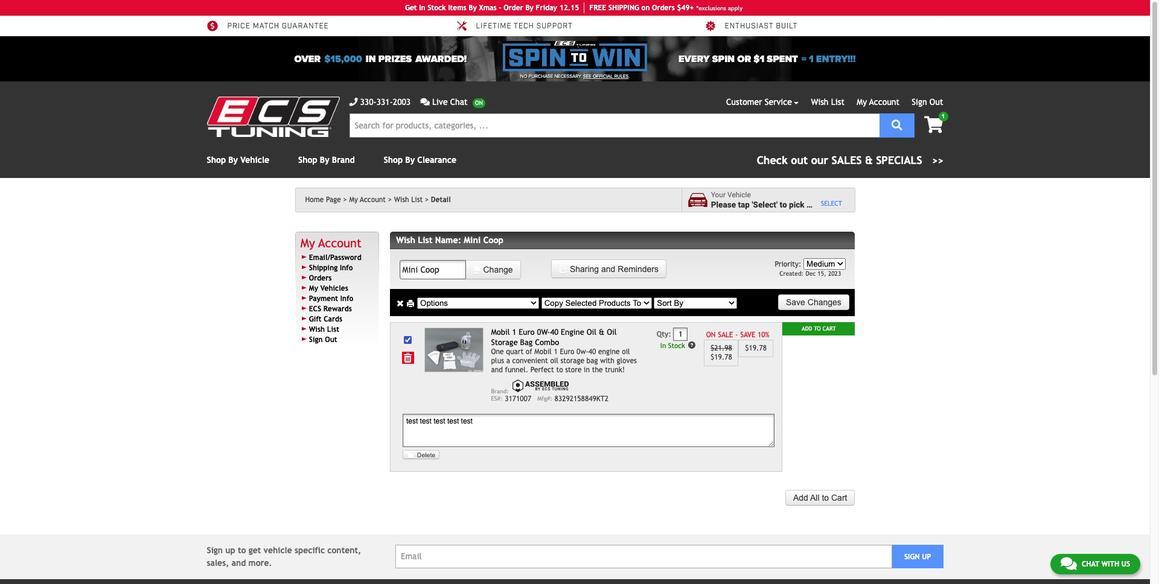 Task type: describe. For each thing, give the bounding box(es) containing it.
friday
[[536, 4, 558, 12]]

1 horizontal spatial out
[[930, 97, 944, 107]]

wish left name:
[[396, 235, 416, 245]]

0 vertical spatial stock
[[428, 4, 446, 12]]

delete button
[[403, 451, 440, 460]]

every spin or $1 spent = 1 entry!!!
[[679, 53, 856, 65]]

by for shop by vehicle
[[229, 155, 238, 165]]

.
[[629, 74, 630, 79]]

0w-
[[537, 328, 551, 337]]

ecs tuning 'spin to win' contest logo image
[[503, 41, 647, 71]]

vehicle inside your vehicle please tap 'select' to pick a vehicle
[[728, 191, 751, 199]]

enthusiast built
[[725, 22, 798, 31]]

specials
[[877, 154, 923, 167]]

pick
[[790, 200, 805, 209]]

price
[[227, 22, 251, 31]]

1 right =
[[810, 53, 814, 65]]

sign up
[[905, 553, 932, 562]]

my down orders 'link'
[[309, 284, 318, 293]]

1 vertical spatial info
[[341, 295, 354, 303]]

storage
[[561, 357, 585, 365]]

0 horizontal spatial sign out link
[[309, 336, 337, 344]]

your vehicle please tap 'select' to pick a vehicle
[[711, 191, 840, 209]]

quart
[[506, 348, 524, 356]]

330-
[[360, 97, 377, 107]]

0 vertical spatial cart
[[823, 326, 837, 333]]

priority:
[[775, 261, 804, 269]]

1 up storage
[[513, 328, 517, 337]]

by right order
[[526, 4, 534, 12]]

shop by vehicle
[[207, 155, 269, 165]]

tap
[[738, 200, 750, 209]]

select link
[[822, 200, 843, 208]]

sales
[[832, 154, 862, 167]]

0 horizontal spatial wish list
[[394, 196, 423, 204]]

es#3171007 - 83292158849kt2 - mobil 1 euro 0w-40 engine oil & oil storage bag combo - one quart of mobil 1 euro 0w-40 engine oil plus a convenient oil storage bag with gloves and funnel. perfect to store in the trunk! - assembled by ecs - mini image
[[425, 328, 484, 373]]

lifetime tech support link
[[456, 21, 573, 31]]

qty:
[[657, 331, 672, 339]]

0 horizontal spatial 40
[[551, 328, 559, 337]]

gift
[[309, 315, 322, 324]]

my account for page
[[349, 196, 386, 204]]

sign up button
[[893, 546, 944, 569]]

official
[[593, 74, 613, 79]]

add all to cart
[[794, 494, 848, 503]]

'select'
[[752, 200, 778, 209]]

match
[[253, 22, 280, 31]]

orders inside my account email/password shipping info orders my vehicles payment info ecs rewards gift cards wish list sign out
[[309, 274, 332, 283]]

=
[[802, 53, 807, 65]]

coop
[[484, 235, 504, 245]]

sign for sign out
[[912, 97, 928, 107]]

payment
[[309, 295, 338, 303]]

my up shipping
[[301, 236, 315, 250]]

email/password
[[309, 254, 362, 262]]

0 horizontal spatial vehicle
[[241, 155, 269, 165]]

page
[[326, 196, 341, 204]]

engine
[[561, 328, 585, 337]]

1 down "combo" on the left
[[554, 348, 558, 356]]

lifetime
[[476, 22, 512, 31]]

es#: 3171007 mfg#: 83292158849kt2
[[491, 395, 609, 403]]

name:
[[435, 235, 462, 245]]

created: dec 15, 2023
[[780, 270, 842, 278]]

2003
[[393, 97, 411, 107]]

enthusiast built link
[[705, 21, 798, 31]]

us
[[1122, 561, 1131, 569]]

no
[[521, 74, 528, 79]]

save 10%
[[741, 331, 770, 340]]

more.
[[249, 559, 272, 568]]

plus
[[491, 357, 504, 365]]

vehicles
[[321, 284, 348, 293]]

live
[[433, 97, 448, 107]]

live chat link
[[421, 96, 486, 109]]

content,
[[328, 546, 361, 556]]

1 vertical spatial $19.78
[[711, 354, 733, 362]]

chat with us link
[[1051, 555, 1141, 575]]

2 oil from the left
[[607, 328, 617, 337]]

1 vertical spatial wish list link
[[394, 196, 429, 204]]

in inside mobil 1 euro 0w-40 engine oil & oil storage bag combo one quart of mobil 1 euro 0w-40 engine oil plus a convenient oil storage bag with gloves and funnel. perfect to store in the trunk!
[[584, 366, 590, 374]]

spent
[[767, 53, 799, 65]]

white image for change button
[[473, 266, 481, 275]]

necessary.
[[555, 74, 582, 79]]

to inside "button"
[[822, 494, 829, 503]]

to inside your vehicle please tap 'select' to pick a vehicle
[[780, 200, 788, 209]]

apply
[[728, 5, 743, 11]]

up for sign up to get vehicle specific content, sales, and more.
[[226, 546, 235, 556]]

0 vertical spatial info
[[340, 264, 353, 272]]

1 vertical spatial mobil
[[535, 348, 552, 356]]

select
[[822, 200, 843, 207]]

delete this list image
[[396, 300, 405, 308]]

cart inside "button"
[[832, 494, 848, 503]]

support
[[537, 22, 573, 31]]

add to cart link
[[783, 323, 856, 336]]

convenient
[[513, 357, 548, 365]]

$49+
[[677, 4, 694, 12]]

sale
[[718, 331, 734, 340]]

all
[[811, 494, 820, 503]]

detail
[[431, 196, 451, 204]]

payment info link
[[309, 295, 354, 303]]

1 horizontal spatial in
[[661, 342, 667, 350]]

vehicle inside the sign up to get vehicle specific content, sales, and more.
[[264, 546, 292, 556]]

0 vertical spatial in
[[366, 53, 376, 65]]

ecs
[[309, 305, 321, 313]]

shop for shop by clearance
[[384, 155, 403, 165]]

0 vertical spatial wish list link
[[812, 97, 845, 107]]

gloves
[[617, 357, 637, 365]]

comments image
[[421, 98, 430, 106]]

1 vertical spatial chat
[[1082, 561, 1100, 569]]

1 down sign out
[[942, 113, 946, 120]]

get in stock items by xmas - order by friday 12.15
[[405, 4, 579, 12]]

bag
[[587, 357, 598, 365]]

enthusiast
[[725, 22, 774, 31]]

Email email field
[[396, 546, 893, 569]]

a inside mobil 1 euro 0w-40 engine oil & oil storage bag combo one quart of mobil 1 euro 0w-40 engine oil plus a convenient oil storage bag with gloves and funnel. perfect to store in the trunk!
[[507, 357, 510, 365]]

funnel.
[[505, 366, 529, 374]]

in stock
[[661, 342, 686, 350]]

vehicle inside your vehicle please tap 'select' to pick a vehicle
[[814, 200, 840, 209]]

orders link
[[309, 274, 332, 283]]

customer service
[[727, 97, 793, 107]]

bag
[[520, 338, 533, 347]]

the
[[592, 366, 603, 374]]

shipping info link
[[309, 264, 353, 272]]

spin
[[713, 53, 735, 65]]

and inside the sign up to get vehicle specific content, sales, and more.
[[232, 559, 246, 568]]

of
[[526, 348, 533, 356]]

$21.98 $19.78
[[711, 344, 733, 362]]

to inside the sign up to get vehicle specific content, sales, and more.
[[238, 546, 246, 556]]

sign for sign up to get vehicle specific content, sales, and more.
[[207, 546, 223, 556]]

0w-
[[577, 348, 589, 356]]

on sale
[[707, 331, 734, 340]]

-
[[499, 4, 502, 12]]

mobil 1 euro 0w-40 engine oil & oil storage bag combo one quart of mobil 1 euro 0w-40 engine oil plus a convenient oil storage bag with gloves and funnel. perfect to store in the trunk!
[[491, 328, 637, 374]]

331-
[[377, 97, 393, 107]]

brand:
[[491, 388, 511, 395]]

white image for the delete button
[[407, 451, 416, 459]]



Task type: locate. For each thing, give the bounding box(es) containing it.
None submit
[[779, 295, 850, 311]]

sign out link down gift cards link
[[309, 336, 337, 344]]

1 vertical spatial account
[[360, 196, 386, 204]]

1 horizontal spatial up
[[923, 553, 932, 562]]

0 horizontal spatial up
[[226, 546, 235, 556]]

mobil
[[491, 328, 510, 337], [535, 348, 552, 356]]

sign inside button
[[905, 553, 920, 562]]

0 horizontal spatial mobil
[[491, 328, 510, 337]]

white image
[[559, 266, 568, 275]]

add for add to cart
[[802, 326, 813, 333]]

service
[[765, 97, 793, 107]]

cart right to
[[823, 326, 837, 333]]

my up sales & specials link
[[857, 97, 868, 107]]

shop by vehicle link
[[207, 155, 269, 165]]

$21.98
[[711, 344, 733, 353]]

with down engine
[[601, 357, 615, 365]]

euro
[[519, 328, 535, 337], [560, 348, 575, 356]]

phone image
[[349, 98, 358, 106]]

please
[[711, 200, 736, 209]]

white image
[[473, 266, 481, 275], [407, 451, 416, 459]]

0 vertical spatial 40
[[551, 328, 559, 337]]

2 horizontal spatial shop
[[384, 155, 403, 165]]

on
[[707, 331, 716, 340]]

1 vertical spatial vehicle
[[728, 191, 751, 199]]

&
[[866, 154, 873, 167], [599, 328, 605, 337]]

sharing
[[570, 265, 599, 275]]

1 horizontal spatial $19.78
[[746, 344, 767, 353]]

euro up 'storage' on the bottom of the page
[[560, 348, 575, 356]]

euro up bag
[[519, 328, 535, 337]]

account inside my account email/password shipping info orders my vehicles payment info ecs rewards gift cards wish list sign out
[[319, 236, 362, 250]]

2 vertical spatial wish list link
[[309, 325, 340, 334]]

add inside "button"
[[794, 494, 809, 503]]

0 horizontal spatial euro
[[519, 328, 535, 337]]

by down ecs tuning image
[[229, 155, 238, 165]]

my account link up email/password
[[301, 236, 362, 250]]

40 up bag
[[589, 348, 596, 356]]

in down qty:
[[661, 342, 667, 350]]

search image
[[892, 119, 903, 130]]

print this list image
[[407, 300, 415, 308]]

shop by clearance link
[[384, 155, 457, 165]]

0 vertical spatial &
[[866, 154, 873, 167]]

info down email/password link
[[340, 264, 353, 272]]

to right all
[[822, 494, 829, 503]]

order
[[504, 4, 524, 12]]

live chat
[[433, 97, 468, 107]]

1 horizontal spatial oil
[[622, 348, 630, 356]]

by for shop by clearance
[[406, 155, 415, 165]]

None text field
[[400, 260, 466, 280], [674, 328, 688, 341], [403, 414, 775, 448], [400, 260, 466, 280], [674, 328, 688, 341], [403, 414, 775, 448]]

and inside button
[[602, 265, 616, 275]]

0 horizontal spatial with
[[601, 357, 615, 365]]

chat with us
[[1082, 561, 1131, 569]]

my account up 'search' image
[[857, 97, 900, 107]]

2023
[[829, 270, 842, 278]]

wish list link
[[812, 97, 845, 107], [394, 196, 429, 204], [309, 325, 340, 334]]

40 up "combo" on the left
[[551, 328, 559, 337]]

0 horizontal spatial orders
[[309, 274, 332, 283]]

0 vertical spatial euro
[[519, 328, 535, 337]]

vehicle right pick
[[814, 200, 840, 209]]

one
[[491, 348, 504, 356]]

mobil 1 euro 0w-40 engine oil & oil storage bag combo link
[[491, 328, 617, 347]]

or
[[738, 53, 752, 65]]

1 vertical spatial cart
[[832, 494, 848, 503]]

free
[[590, 4, 607, 12]]

in left prizes
[[366, 53, 376, 65]]

white image inside change button
[[473, 266, 481, 275]]

my account right the page
[[349, 196, 386, 204]]

0 vertical spatial out
[[930, 97, 944, 107]]

es#:
[[491, 396, 503, 402]]

sharing and reminders button
[[552, 260, 667, 279]]

out
[[930, 97, 944, 107], [325, 336, 337, 344]]

0 horizontal spatial $19.78
[[711, 354, 733, 362]]

wish inside my account email/password shipping info orders my vehicles payment info ecs rewards gift cards wish list sign out
[[309, 325, 325, 334]]

info up rewards
[[341, 295, 354, 303]]

0 vertical spatial orders
[[652, 4, 675, 12]]

my right the page
[[349, 196, 358, 204]]

my
[[857, 97, 868, 107], [349, 196, 358, 204], [301, 236, 315, 250], [309, 284, 318, 293]]

in
[[419, 4, 426, 12], [661, 342, 667, 350]]

1 horizontal spatial white image
[[473, 266, 481, 275]]

add left all
[[794, 494, 809, 503]]

wish down 'gift'
[[309, 325, 325, 334]]

2 horizontal spatial and
[[602, 265, 616, 275]]

my account link for sign out
[[857, 97, 900, 107]]

tech
[[514, 22, 535, 31]]

1 shop from the left
[[207, 155, 226, 165]]

account for wish list
[[360, 196, 386, 204]]

with left us
[[1102, 561, 1120, 569]]

0 horizontal spatial chat
[[451, 97, 468, 107]]

$19.78 down the save 10%
[[746, 344, 767, 353]]

dec
[[806, 270, 816, 278]]

customer
[[727, 97, 763, 107]]

shop for shop by brand
[[298, 155, 318, 165]]

sign up to get vehicle specific content, sales, and more.
[[207, 546, 361, 568]]

assembled by ecs - corporate logo image
[[511, 379, 571, 394]]

shop by clearance
[[384, 155, 457, 165]]

1 horizontal spatial a
[[807, 200, 811, 209]]

0 horizontal spatial stock
[[428, 4, 446, 12]]

vehicle up 'tap'
[[728, 191, 751, 199]]

1 vertical spatial 40
[[589, 348, 596, 356]]

ship
[[609, 4, 624, 12]]

see
[[584, 74, 592, 79]]

1 horizontal spatial orders
[[652, 4, 675, 12]]

1 vertical spatial &
[[599, 328, 605, 337]]

sign inside the sign up to get vehicle specific content, sales, and more.
[[207, 546, 223, 556]]

my account for list
[[857, 97, 900, 107]]

a right pick
[[807, 200, 811, 209]]

0 vertical spatial account
[[870, 97, 900, 107]]

white image down mini
[[473, 266, 481, 275]]

list down entry!!!
[[832, 97, 845, 107]]

and right sales,
[[232, 559, 246, 568]]

1 vertical spatial and
[[491, 366, 503, 374]]

to inside mobil 1 euro 0w-40 engine oil & oil storage bag combo one quart of mobil 1 euro 0w-40 engine oil plus a convenient oil storage bag with gloves and funnel. perfect to store in the trunk!
[[557, 366, 563, 374]]

1 horizontal spatial stock
[[669, 342, 686, 350]]

1 horizontal spatial vehicle
[[814, 200, 840, 209]]

wish list left detail
[[394, 196, 423, 204]]

comments image
[[1061, 557, 1078, 571]]

mobil down "combo" on the left
[[535, 348, 552, 356]]

and right "sharing" in the top of the page
[[602, 265, 616, 275]]

add for add all to cart
[[794, 494, 809, 503]]

over $15,000 in prizes
[[295, 53, 412, 65]]

1 horizontal spatial sign out link
[[912, 97, 944, 107]]

None checkbox
[[404, 336, 412, 344]]

over
[[295, 53, 321, 65]]

Search text field
[[349, 114, 880, 138]]

chat right live
[[451, 97, 468, 107]]

1 vertical spatial a
[[507, 357, 510, 365]]

1 vertical spatial euro
[[560, 348, 575, 356]]

with inside mobil 1 euro 0w-40 engine oil & oil storage bag combo one quart of mobil 1 euro 0w-40 engine oil plus a convenient oil storage bag with gloves and funnel. perfect to store in the trunk!
[[601, 357, 615, 365]]

0 horizontal spatial my account
[[349, 196, 386, 204]]

sales,
[[207, 559, 229, 568]]

white image left delete
[[407, 451, 416, 459]]

1 horizontal spatial mobil
[[535, 348, 552, 356]]

1 horizontal spatial chat
[[1082, 561, 1100, 569]]

$19.78
[[746, 344, 767, 353], [711, 354, 733, 362]]

0 vertical spatial vehicle
[[814, 200, 840, 209]]

on
[[642, 4, 650, 12]]

created:
[[780, 270, 804, 278]]

0 horizontal spatial &
[[599, 328, 605, 337]]

my account email/password shipping info orders my vehicles payment info ecs rewards gift cards wish list sign out
[[301, 236, 362, 344]]

0 horizontal spatial in
[[419, 4, 426, 12]]

0 vertical spatial my account link
[[857, 97, 900, 107]]

shop
[[207, 155, 226, 165], [298, 155, 318, 165], [384, 155, 403, 165]]

0 horizontal spatial and
[[232, 559, 246, 568]]

orders down shipping
[[309, 274, 332, 283]]

15,
[[818, 270, 827, 278]]

shop by brand
[[298, 155, 355, 165]]

0 horizontal spatial shop
[[207, 155, 226, 165]]

0 horizontal spatial vehicle
[[264, 546, 292, 556]]

& inside mobil 1 euro 0w-40 engine oil & oil storage bag combo one quart of mobil 1 euro 0w-40 engine oil plus a convenient oil storage bag with gloves and funnel. perfect to store in the trunk!
[[599, 328, 605, 337]]

& up engine
[[599, 328, 605, 337]]

2 vertical spatial and
[[232, 559, 246, 568]]

12.15
[[560, 4, 579, 12]]

in down bag
[[584, 366, 590, 374]]

vehicle down ecs tuning image
[[241, 155, 269, 165]]

my vehicles link
[[309, 284, 348, 293]]

oil up engine
[[607, 328, 617, 337]]

shopping cart image
[[925, 117, 944, 134]]

0 vertical spatial $19.78
[[746, 344, 767, 353]]

to left store
[[557, 366, 563, 374]]

wish
[[812, 97, 829, 107], [394, 196, 409, 204], [396, 235, 416, 245], [309, 325, 325, 334]]

wish list link down entry!!!
[[812, 97, 845, 107]]

1 vertical spatial vehicle
[[264, 546, 292, 556]]

0 vertical spatial mobil
[[491, 328, 510, 337]]

and down plus
[[491, 366, 503, 374]]

2 vertical spatial account
[[319, 236, 362, 250]]

0 vertical spatial vehicle
[[241, 155, 269, 165]]

up inside button
[[923, 553, 932, 562]]

orders
[[652, 4, 675, 12], [309, 274, 332, 283]]

list left detail
[[412, 196, 423, 204]]

2 shop from the left
[[298, 155, 318, 165]]

sign inside my account email/password shipping info orders my vehicles payment info ecs rewards gift cards wish list sign out
[[309, 336, 323, 344]]

rewards
[[324, 305, 352, 313]]

my account link up 'search' image
[[857, 97, 900, 107]]

entry!!!
[[817, 53, 856, 65]]

0 vertical spatial and
[[602, 265, 616, 275]]

0 vertical spatial wish list
[[812, 97, 845, 107]]

wish list
[[812, 97, 845, 107], [394, 196, 423, 204]]

chat right comments icon
[[1082, 561, 1100, 569]]

1 vertical spatial stock
[[669, 342, 686, 350]]

1 horizontal spatial and
[[491, 366, 503, 374]]

1 vertical spatial in
[[584, 366, 590, 374]]

0 horizontal spatial a
[[507, 357, 510, 365]]

1 horizontal spatial my account
[[857, 97, 900, 107]]

0 horizontal spatial in
[[366, 53, 376, 65]]

store
[[566, 366, 582, 374]]

1 horizontal spatial with
[[1102, 561, 1120, 569]]

oil up perfect
[[551, 357, 559, 365]]

shop for shop by vehicle
[[207, 155, 226, 165]]

no purchase necessary. see official rules .
[[521, 74, 630, 79]]

1 vertical spatial add
[[794, 494, 809, 503]]

vehicle
[[814, 200, 840, 209], [264, 546, 292, 556]]

account for sign out
[[870, 97, 900, 107]]

guarantee
[[282, 22, 329, 31]]

ping
[[624, 4, 640, 12]]

up for sign up
[[923, 553, 932, 562]]

& right sales
[[866, 154, 873, 167]]

0 vertical spatial in
[[419, 4, 426, 12]]

wish list link left detail
[[394, 196, 429, 204]]

my account link right the page
[[349, 196, 392, 204]]

out up the 1 link on the top right of page
[[930, 97, 944, 107]]

330-331-2003
[[360, 97, 411, 107]]

purchase
[[529, 74, 554, 79]]

0 vertical spatial with
[[601, 357, 615, 365]]

1 link
[[915, 112, 949, 135]]

price match guarantee link
[[207, 21, 329, 31]]

sales & specials link
[[757, 152, 944, 169]]

out down cards
[[325, 336, 337, 344]]

1 vertical spatial my account
[[349, 196, 386, 204]]

0 vertical spatial add
[[802, 326, 813, 333]]

email/password link
[[309, 254, 362, 262]]

1 oil from the left
[[587, 328, 597, 337]]

and inside mobil 1 euro 0w-40 engine oil & oil storage bag combo one quart of mobil 1 euro 0w-40 engine oil plus a convenient oil storage bag with gloves and funnel. perfect to store in the trunk!
[[491, 366, 503, 374]]

0 vertical spatial white image
[[473, 266, 481, 275]]

list inside my account email/password shipping info orders my vehicles payment info ecs rewards gift cards wish list sign out
[[327, 325, 340, 334]]

sign out link up the 1 link on the top right of page
[[912, 97, 944, 107]]

stock left the items
[[428, 4, 446, 12]]

1 horizontal spatial &
[[866, 154, 873, 167]]

1 vertical spatial orders
[[309, 274, 332, 283]]

account up 'search' image
[[870, 97, 900, 107]]

wish list name: mini coop
[[396, 235, 504, 245]]

lifetime tech support
[[476, 22, 573, 31]]

sign for sign up
[[905, 553, 920, 562]]

1 vertical spatial my account link
[[349, 196, 392, 204]]

1 horizontal spatial euro
[[560, 348, 575, 356]]

0 vertical spatial my account
[[857, 97, 900, 107]]

wish list down entry!!!
[[812, 97, 845, 107]]

by for shop by brand
[[320, 155, 330, 165]]

change button
[[465, 260, 521, 280]]

sharing and reminders
[[568, 265, 659, 275]]

trunk!
[[605, 366, 625, 374]]

vehicle up more.
[[264, 546, 292, 556]]

orders right on
[[652, 4, 675, 12]]

account right the page
[[360, 196, 386, 204]]

wish list link down gift cards link
[[309, 325, 340, 334]]

list down cards
[[327, 325, 340, 334]]

10%
[[758, 331, 770, 340]]

by left 'xmas'
[[469, 4, 477, 12]]

shop by brand link
[[298, 155, 355, 165]]

list left name:
[[418, 235, 433, 245]]

cart right all
[[832, 494, 848, 503]]

wish right service
[[812, 97, 829, 107]]

perfect
[[531, 366, 554, 374]]

1 vertical spatial oil
[[551, 357, 559, 365]]

brand
[[332, 155, 355, 165]]

wish left detail
[[394, 196, 409, 204]]

1 vertical spatial out
[[325, 336, 337, 344]]

a inside your vehicle please tap 'select' to pick a vehicle
[[807, 200, 811, 209]]

by left brand
[[320, 155, 330, 165]]

0 vertical spatial sign out link
[[912, 97, 944, 107]]

0 horizontal spatial oil
[[551, 357, 559, 365]]

to left pick
[[780, 200, 788, 209]]

1 horizontal spatial wish list
[[812, 97, 845, 107]]

$19.78 down $21.98
[[711, 354, 733, 362]]

a right plus
[[507, 357, 510, 365]]

mobil up storage
[[491, 328, 510, 337]]

0 vertical spatial oil
[[622, 348, 630, 356]]

oil right engine
[[587, 328, 597, 337]]

home
[[305, 196, 324, 204]]

price match guarantee
[[227, 22, 329, 31]]

white image inside the delete button
[[407, 451, 416, 459]]

gift cards link
[[309, 315, 343, 324]]

ecs tuning image
[[207, 97, 340, 137]]

oil up gloves
[[622, 348, 630, 356]]

0 horizontal spatial wish list link
[[309, 325, 340, 334]]

shipping
[[309, 264, 338, 272]]

1 horizontal spatial in
[[584, 366, 590, 374]]

0 vertical spatial chat
[[451, 97, 468, 107]]

1 vertical spatial sign out link
[[309, 336, 337, 344]]

home page link
[[305, 196, 347, 204]]

stock left question sign "icon"
[[669, 342, 686, 350]]

account up email/password
[[319, 236, 362, 250]]

question sign image
[[688, 341, 697, 350]]

1 horizontal spatial shop
[[298, 155, 318, 165]]

out inside my account email/password shipping info orders my vehicles payment info ecs rewards gift cards wish list sign out
[[325, 336, 337, 344]]

1 horizontal spatial vehicle
[[728, 191, 751, 199]]

1 horizontal spatial wish list link
[[394, 196, 429, 204]]

to left get
[[238, 546, 246, 556]]

1 vertical spatial in
[[661, 342, 667, 350]]

add left to
[[802, 326, 813, 333]]

in right get
[[419, 4, 426, 12]]

my account link for wish list
[[349, 196, 392, 204]]

by left clearance
[[406, 155, 415, 165]]

3 shop from the left
[[384, 155, 403, 165]]

2 vertical spatial my account link
[[301, 236, 362, 250]]

up inside the sign up to get vehicle specific content, sales, and more.
[[226, 546, 235, 556]]



Task type: vqa. For each thing, say whether or not it's contained in the screenshot.
Page My Account
yes



